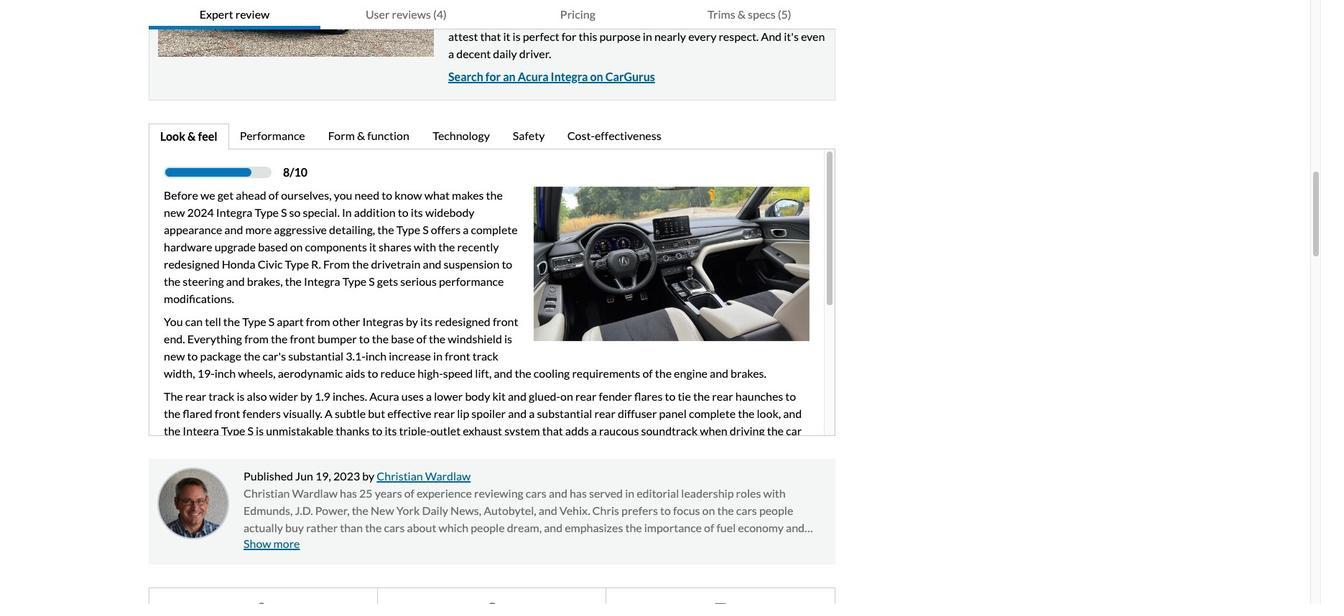Task type: describe. For each thing, give the bounding box(es) containing it.
sport+
[[201, 441, 235, 455]]

importance
[[644, 521, 702, 534]]

increase
[[389, 349, 431, 363]]

the right brakes,
[[285, 274, 302, 288]]

to right suspension
[[502, 257, 513, 271]]

automotive
[[593, 538, 651, 552]]

brakes,
[[247, 274, 283, 288]]

to down know
[[398, 205, 409, 219]]

soundtrack
[[641, 424, 698, 437]]

0 horizontal spatial inch
[[215, 366, 236, 380]]

before
[[164, 188, 198, 202]]

pricing tab
[[492, 0, 664, 29]]

the right tell
[[223, 314, 240, 328]]

2 much from the left
[[356, 538, 384, 552]]

the down integras
[[372, 332, 389, 345]]

engine
[[674, 366, 708, 380]]

appearance
[[164, 222, 222, 236]]

look & feel
[[160, 129, 217, 143]]

tab list containing expert review
[[149, 0, 836, 29]]

technology tab
[[422, 123, 502, 150]]

1 horizontal spatial chris
[[593, 503, 619, 517]]

integra up cost-
[[551, 69, 588, 83]]

the down the 25 on the left bottom of page
[[352, 503, 369, 517]]

drivetrain
[[371, 257, 421, 271]]

show
[[244, 536, 271, 550]]

the up fuel
[[718, 503, 734, 517]]

is inside the you can tell the type s apart from other integras by its redesigned front end. everything from the front bumper to the base of the windshield is new to package the car's substantial 3.1-inch increase in front track width, 19-inch wheels, aerodynamic aids to reduce high-speed lift, and the cooling requirements of the engine and brakes.
[[504, 332, 512, 345]]

its inside the rear track is also wider by 1.9 inches. acura uses a lower body kit and glued-on rear fender flares to tie the rear haunches to the flared front fenders visually. a subtle but effective rear lip spoiler and a substantial rear diffuser panel complete the look, and the integra type s is unmistakable thanks to its triple-outlet exhaust system that adds a raucous soundtrack when driving the car hard in sport+ mode.
[[385, 424, 397, 437]]

new inside the before we get ahead of ourselves, you need to know what makes the new 2024 integra type s so special. in addition to its widebody appearance and more aggressive detailing, the type s offers a complete hardware upgrade based on components it shares with the recently redesigned honda civic type r. from the drivetrain and suspension to the steering and brakes, the integra type s gets serious performance modifications.
[[164, 205, 185, 219]]

what
[[424, 188, 450, 202]]

(5)
[[778, 7, 792, 21]]

the down new
[[365, 521, 382, 534]]

substantial inside the rear track is also wider by 1.9 inches. acura uses a lower body kit and glued-on rear fender flares to tie the rear haunches to the flared front fenders visually. a subtle but effective rear lip spoiler and a substantial rear diffuser panel complete the look, and the integra type s is unmistakable thanks to its triple-outlet exhaust system that adds a raucous soundtrack when driving the car hard in sport+ mode.
[[537, 406, 592, 420]]

front inside the rear track is also wider by 1.9 inches. acura uses a lower body kit and glued-on rear fender flares to tie the rear haunches to the flared front fenders visually. a subtle but effective rear lip spoiler and a substantial rear diffuser panel complete the look, and the integra type s is unmistakable thanks to its triple-outlet exhaust system that adds a raucous soundtrack when driving the car hard in sport+ mode.
[[215, 406, 240, 420]]

and right kit on the left bottom of the page
[[508, 389, 527, 403]]

in up prefers
[[625, 486, 635, 500]]

the down look,
[[767, 424, 784, 437]]

1 vertical spatial cars
[[736, 503, 757, 517]]

tie
[[678, 389, 691, 403]]

and right lift,
[[494, 366, 513, 380]]

in inside the rear track is also wider by 1.9 inches. acura uses a lower body kit and glued-on rear fender flares to tie the rear haunches to the flared front fenders visually. a subtle but effective rear lip spoiler and a substantial rear diffuser panel complete the look, and the integra type s is unmistakable thanks to its triple-outlet exhaust system that adds a raucous soundtrack when driving the car hard in sport+ mode.
[[189, 441, 199, 455]]

system
[[505, 424, 540, 437]]

r.
[[311, 257, 321, 271]]

the up increase
[[429, 332, 446, 345]]

function
[[367, 128, 409, 142]]

uses
[[402, 389, 424, 403]]

(4)
[[433, 7, 447, 21]]

suspension
[[444, 257, 500, 271]]

of up york
[[404, 486, 415, 500]]

is right journalist,
[[706, 538, 714, 552]]

s left the gets on the left top of the page
[[369, 274, 375, 288]]

& for form
[[357, 128, 365, 142]]

user reviews (4) tab
[[320, 0, 492, 29]]

front up speed at left bottom
[[445, 349, 471, 363]]

form
[[328, 128, 355, 142]]

cargurus
[[606, 69, 655, 83]]

form & function
[[328, 128, 409, 142]]

0 vertical spatial wardlaw
[[425, 469, 471, 483]]

the down offers
[[439, 240, 455, 253]]

edmunds,
[[244, 503, 293, 517]]

the left engine
[[655, 366, 672, 380]]

2 vertical spatial by
[[362, 469, 375, 483]]

for
[[486, 69, 501, 83]]

s left offers
[[423, 222, 429, 236]]

a inside christian wardlaw has 25 years of experience reviewing cars and has served in editorial leadership roles with edmunds, j.d. power, the new york daily news, autobytel, and vehix. chris prefers to focus on the cars people actually buy rather than the cars about which people dream, and emphasizes the importance of fuel economy and safety as much as how much fun a car is to drive. chris is married to an automotive journalist, is the father of four daughters, and lives in southern california.
[[405, 538, 411, 552]]

the down prefers
[[625, 521, 642, 534]]

before we get ahead of ourselves, you need to know what makes the new 2024 integra type s so special. in addition to its widebody appearance and more aggressive detailing, the type s offers a complete hardware upgrade based on components it shares with the recently redesigned honda civic type r. from the drivetrain and suspension to the steering and brakes, the integra type s gets serious performance modifications.
[[164, 188, 518, 305]]

integra down get
[[216, 205, 253, 219]]

type inside the you can tell the type s apart from other integras by its redesigned front end. everything from the front bumper to the base of the windshield is new to package the car's substantial 3.1-inch increase in front track width, 19-inch wheels, aerodynamic aids to reduce high-speed lift, and the cooling requirements of the engine and brakes.
[[242, 314, 266, 328]]

widebody
[[425, 205, 475, 219]]

offers
[[431, 222, 461, 236]]

1.9
[[315, 389, 330, 403]]

1 as from the left
[[277, 538, 288, 552]]

prefers
[[622, 503, 658, 517]]

technology
[[433, 128, 490, 142]]

body
[[465, 389, 490, 403]]

to right aids
[[368, 366, 378, 380]]

1 has from the left
[[340, 486, 357, 500]]

8 / 10
[[283, 165, 308, 179]]

2 has from the left
[[570, 486, 587, 500]]

and right look,
[[783, 406, 802, 420]]

is down fenders
[[256, 424, 264, 437]]

th large image
[[715, 603, 727, 604]]

rear up the flared
[[185, 389, 206, 403]]

to down but
[[372, 424, 383, 437]]

more inside the before we get ahead of ourselves, you need to know what makes the new 2024 integra type s so special. in addition to its widebody appearance and more aggressive detailing, the type s offers a complete hardware upgrade based on components it shares with the recently redesigned honda civic type r. from the drivetrain and suspension to the steering and brakes, the integra type s gets serious performance modifications.
[[245, 222, 272, 236]]

the left cooling
[[515, 366, 532, 380]]

serious
[[400, 274, 437, 288]]

drive.
[[454, 538, 482, 552]]

served
[[589, 486, 623, 500]]

windshield
[[448, 332, 502, 345]]

to right haunches at the right bottom
[[786, 389, 796, 403]]

its inside the you can tell the type s apart from other integras by its redesigned front end. everything from the front bumper to the base of the windshield is new to package the car's substantial 3.1-inch increase in front track width, 19-inch wheels, aerodynamic aids to reduce high-speed lift, and the cooling requirements of the engine and brakes.
[[420, 314, 433, 328]]

rear down fender
[[595, 406, 616, 420]]

0 horizontal spatial chris
[[485, 538, 512, 552]]

and up vehix.
[[549, 486, 568, 500]]

published jun 19, 2023 by christian wardlaw
[[244, 469, 471, 483]]

2 vertical spatial cars
[[384, 521, 405, 534]]

pricing
[[560, 7, 596, 21]]

the left steering
[[164, 274, 181, 288]]

inches.
[[333, 389, 367, 403]]

glued-
[[529, 389, 561, 403]]

19-
[[197, 366, 215, 380]]

exhaust
[[463, 424, 502, 437]]

wider
[[269, 389, 298, 403]]

aids
[[345, 366, 365, 380]]

an inside christian wardlaw has 25 years of experience reviewing cars and has served in editorial leadership roles with edmunds, j.d. power, the new york daily news, autobytel, and vehix. chris prefers to focus on the cars people actually buy rather than the cars about which people dream, and emphasizes the importance of fuel economy and safety as much as how much fun a car is to drive. chris is married to an automotive journalist, is the father of four daughters, and lives in southern california.
[[579, 538, 591, 552]]

haunches
[[736, 389, 783, 403]]

the up the wheels,
[[244, 349, 260, 363]]

reviewing
[[474, 486, 524, 500]]

type down the from
[[343, 274, 367, 288]]

with inside christian wardlaw has 25 years of experience reviewing cars and has served in editorial leadership roles with edmunds, j.d. power, the new york daily news, autobytel, and vehix. chris prefers to focus on the cars people actually buy rather than the cars about which people dream, and emphasizes the importance of fuel economy and safety as much as how much fun a car is to drive. chris is married to an automotive journalist, is the father of four daughters, and lives in southern california.
[[763, 486, 786, 500]]

package
[[200, 349, 241, 363]]

& for trims
[[738, 7, 746, 21]]

addition
[[354, 205, 396, 219]]

you
[[164, 314, 183, 328]]

2024
[[187, 205, 214, 219]]

rear up the "outlet"
[[434, 406, 455, 420]]

show more
[[244, 536, 300, 550]]

the right the from
[[352, 257, 369, 271]]

fun
[[386, 538, 403, 552]]

you can tell the type s apart from other integras by its redesigned front end. everything from the front bumper to the base of the windshield is new to package the car's substantial 3.1-inch increase in front track width, 19-inch wheels, aerodynamic aids to reduce high-speed lift, and the cooling requirements of the engine and brakes.
[[164, 314, 767, 380]]

christian inside christian wardlaw has 25 years of experience reviewing cars and has served in editorial leadership roles with edmunds, j.d. power, the new york daily news, autobytel, and vehix. chris prefers to focus on the cars people actually buy rather than the cars about which people dream, and emphasizes the importance of fuel economy and safety as much as how much fun a car is to drive. chris is married to an automotive journalist, is the father of four daughters, and lives in southern california.
[[244, 486, 290, 500]]

1 horizontal spatial more
[[274, 536, 300, 550]]

is left also
[[237, 389, 245, 403]]

christian wardlaw has 25 years of experience reviewing cars and has served in editorial leadership roles with edmunds, j.d. power, the new york daily news, autobytel, and vehix. chris prefers to focus on the cars people actually buy rather than the cars about which people dream, and emphasizes the importance of fuel economy and safety as much as how much fun a car is to drive. chris is married to an automotive journalist, is the father of four daughters, and lives in southern california.
[[244, 486, 805, 569]]

we
[[200, 188, 215, 202]]

s left so
[[281, 205, 287, 219]]

to right married
[[566, 538, 577, 552]]

in
[[342, 205, 352, 219]]

to up importance
[[660, 503, 671, 517]]

by inside the rear track is also wider by 1.9 inches. acura uses a lower body kit and glued-on rear fender flares to tie the rear haunches to the flared front fenders visually. a subtle but effective rear lip spoiler and a substantial rear diffuser panel complete the look, and the integra type s is unmistakable thanks to its triple-outlet exhaust system that adds a raucous soundtrack when driving the car hard in sport+ mode.
[[300, 389, 313, 403]]

rear down brakes.
[[712, 389, 733, 403]]

and down the honda
[[226, 274, 245, 288]]

wheels,
[[238, 366, 276, 380]]

track inside the you can tell the type s apart from other integras by its redesigned front end. everything from the front bumper to the base of the windshield is new to package the car's substantial 3.1-inch increase in front track width, 19-inch wheels, aerodynamic aids to reduce high-speed lift, and the cooling requirements of the engine and brakes.
[[473, 349, 499, 363]]

a up the system
[[529, 406, 535, 420]]

look & feel tab
[[149, 123, 229, 150]]

driving
[[730, 424, 765, 437]]

and up the system
[[508, 406, 527, 420]]

brakes.
[[731, 366, 767, 380]]

components
[[305, 240, 367, 253]]

in right lives
[[345, 555, 354, 569]]

car inside christian wardlaw has 25 years of experience reviewing cars and has served in editorial leadership roles with edmunds, j.d. power, the new york daily news, autobytel, and vehix. chris prefers to focus on the cars people actually buy rather than the cars about which people dream, and emphasizes the importance of fuel economy and safety as much as how much fun a car is to drive. chris is married to an automotive journalist, is the father of four daughters, and lives in southern california.
[[413, 538, 429, 552]]

expert review tab
[[149, 0, 320, 29]]

on left cargurus
[[590, 69, 603, 83]]

and up married
[[544, 521, 563, 534]]

the
[[164, 389, 183, 403]]

how
[[333, 538, 354, 552]]

front up windshield
[[493, 314, 518, 328]]

type inside the rear track is also wider by 1.9 inches. acura uses a lower body kit and glued-on rear fender flares to tie the rear haunches to the flared front fenders visually. a subtle but effective rear lip spoiler and a substantial rear diffuser panel complete the look, and the integra type s is unmistakable thanks to its triple-outlet exhaust system that adds a raucous soundtrack when driving the car hard in sport+ mode.
[[221, 424, 245, 437]]

of up flares
[[643, 366, 653, 380]]

kit
[[493, 389, 506, 403]]

visually.
[[283, 406, 323, 420]]

performance tab
[[229, 123, 318, 150]]

buy
[[285, 521, 304, 534]]

of left four
[[768, 538, 778, 552]]

years
[[375, 486, 402, 500]]

it
[[369, 240, 377, 253]]

to up 3.1- on the bottom left of page
[[359, 332, 370, 345]]

acura inside the rear track is also wider by 1.9 inches. acura uses a lower body kit and glued-on rear fender flares to tie the rear haunches to the flared front fenders visually. a subtle but effective rear lip spoiler and a substantial rear diffuser panel complete the look, and the integra type s is unmistakable thanks to its triple-outlet exhaust system that adds a raucous soundtrack when driving the car hard in sport+ mode.
[[369, 389, 399, 403]]

to down which on the left of page
[[441, 538, 452, 552]]

lower
[[434, 389, 463, 403]]

expert
[[200, 7, 233, 21]]

25
[[359, 486, 373, 500]]

search
[[448, 69, 483, 83]]

type left r.
[[285, 257, 309, 271]]

honda
[[222, 257, 256, 271]]

autobytel,
[[484, 503, 537, 517]]

question image
[[488, 603, 496, 604]]

1 horizontal spatial people
[[759, 503, 794, 517]]

by inside the you can tell the type s apart from other integras by its redesigned front end. everything from the front bumper to the base of the windshield is new to package the car's substantial 3.1-inch increase in front track width, 19-inch wheels, aerodynamic aids to reduce high-speed lift, and the cooling requirements of the engine and brakes.
[[406, 314, 418, 328]]

look
[[160, 129, 185, 143]]

0 vertical spatial from
[[306, 314, 330, 328]]

focus
[[673, 503, 700, 517]]

its inside the before we get ahead of ourselves, you need to know what makes the new 2024 integra type s so special. in addition to its widebody appearance and more aggressive detailing, the type s offers a complete hardware upgrade based on components it shares with the recently redesigned honda civic type r. from the drivetrain and suspension to the steering and brakes, the integra type s gets serious performance modifications.
[[411, 205, 423, 219]]

to left "tie"
[[665, 389, 676, 403]]

on inside the rear track is also wider by 1.9 inches. acura uses a lower body kit and glued-on rear fender flares to tie the rear haunches to the flared front fenders visually. a subtle but effective rear lip spoiler and a substantial rear diffuser panel complete the look, and the integra type s is unmistakable thanks to its triple-outlet exhaust system that adds a raucous soundtrack when driving the car hard in sport+ mode.
[[561, 389, 573, 403]]

based
[[258, 240, 288, 253]]

the down fuel
[[716, 538, 733, 552]]

0 vertical spatial cars
[[526, 486, 547, 500]]

1 vertical spatial people
[[471, 521, 505, 534]]

hardware
[[164, 240, 212, 253]]

trims & specs (5) tab
[[664, 0, 836, 29]]



Task type: locate. For each thing, give the bounding box(es) containing it.
a right adds
[[591, 424, 597, 437]]

2 tab list from the top
[[149, 123, 836, 150]]

s left apart
[[269, 314, 275, 328]]

s inside the you can tell the type s apart from other integras by its redesigned front end. everything from the front bumper to the base of the windshield is new to package the car's substantial 3.1-inch increase in front track width, 19-inch wheels, aerodynamic aids to reduce high-speed lift, and the cooling requirements of the engine and brakes.
[[269, 314, 275, 328]]

1 horizontal spatial inch
[[366, 349, 387, 363]]

end.
[[164, 332, 185, 345]]

as up daughters,
[[277, 538, 288, 552]]

0 vertical spatial by
[[406, 314, 418, 328]]

four
[[781, 538, 802, 552]]

tab panel containing 8
[[149, 148, 836, 457]]

0 horizontal spatial complete
[[471, 222, 518, 236]]

is right windshield
[[504, 332, 512, 345]]

chris right the drive.
[[485, 538, 512, 552]]

chris down served
[[593, 503, 619, 517]]

effectiveness
[[595, 128, 662, 142]]

1 vertical spatial wardlaw
[[292, 486, 338, 500]]

type up shares
[[396, 222, 420, 236]]

1 vertical spatial car
[[413, 538, 429, 552]]

0 horizontal spatial track
[[209, 389, 235, 403]]

the right "tie"
[[693, 389, 710, 403]]

cost-effectiveness tab
[[557, 123, 674, 150]]

0 horizontal spatial christian
[[244, 486, 290, 500]]

1 vertical spatial an
[[579, 538, 591, 552]]

front right the flared
[[215, 406, 240, 420]]

0 vertical spatial redesigned
[[164, 257, 220, 271]]

triple-
[[399, 424, 430, 437]]

redesigned inside the before we get ahead of ourselves, you need to know what makes the new 2024 integra type s so special. in addition to its widebody appearance and more aggressive detailing, the type s offers a complete hardware upgrade based on components it shares with the recently redesigned honda civic type r. from the drivetrain and suspension to the steering and brakes, the integra type s gets serious performance modifications.
[[164, 257, 220, 271]]

0 horizontal spatial substantial
[[288, 349, 344, 363]]

base
[[391, 332, 414, 345]]

search for an acura integra on cargurus link
[[448, 69, 655, 83]]

on down aggressive
[[290, 240, 303, 253]]

0 vertical spatial inch
[[366, 349, 387, 363]]

1 horizontal spatial from
[[306, 314, 330, 328]]

daily
[[422, 503, 448, 517]]

from
[[323, 257, 350, 271]]

car inside the rear track is also wider by 1.9 inches. acura uses a lower body kit and glued-on rear fender flares to tie the rear haunches to the flared front fenders visually. a subtle but effective rear lip spoiler and a substantial rear diffuser panel complete the look, and the integra type s is unmistakable thanks to its triple-outlet exhaust system that adds a raucous soundtrack when driving the car hard in sport+ mode.
[[786, 424, 802, 437]]

fuel
[[717, 521, 736, 534]]

its up increase
[[420, 314, 433, 328]]

1 horizontal spatial complete
[[689, 406, 736, 420]]

1 horizontal spatial track
[[473, 349, 499, 363]]

substantial
[[288, 349, 344, 363], [537, 406, 592, 420]]

with down offers
[[414, 240, 436, 253]]

complete up recently
[[471, 222, 518, 236]]

and up the upgrade on the top left
[[224, 222, 243, 236]]

0 vertical spatial substantial
[[288, 349, 344, 363]]

2 horizontal spatial &
[[738, 7, 746, 21]]

and up the serious on the left top of the page
[[423, 257, 442, 271]]

complete inside the rear track is also wider by 1.9 inches. acura uses a lower body kit and glued-on rear fender flares to tie the rear haunches to the flared front fenders visually. a subtle but effective rear lip spoiler and a substantial rear diffuser panel complete the look, and the integra type s is unmistakable thanks to its triple-outlet exhaust system that adds a raucous soundtrack when driving the car hard in sport+ mode.
[[689, 406, 736, 420]]

an down emphasizes
[[579, 538, 591, 552]]

0 horizontal spatial as
[[277, 538, 288, 552]]

photo by christian wardlaw. 2024 acura integra type s interior. image
[[534, 187, 810, 341]]

type down the ahead
[[255, 205, 279, 219]]

on down leadership at right
[[702, 503, 715, 517]]

1 vertical spatial redesigned
[[435, 314, 491, 328]]

2 as from the left
[[320, 538, 330, 552]]

economy
[[738, 521, 784, 534]]

1 vertical spatial more
[[274, 536, 300, 550]]

width,
[[164, 366, 195, 380]]

acura
[[518, 69, 549, 83], [369, 389, 399, 403]]

the up hard
[[164, 424, 181, 437]]

0 horizontal spatial car
[[413, 538, 429, 552]]

has down 2023
[[340, 486, 357, 500]]

search for an acura integra on cargurus
[[448, 69, 655, 83]]

inch down package
[[215, 366, 236, 380]]

more down "buy"
[[274, 536, 300, 550]]

19,
[[315, 469, 331, 483]]

with inside the before we get ahead of ourselves, you need to know what makes the new 2024 integra type s so special. in addition to its widebody appearance and more aggressive detailing, the type s offers a complete hardware upgrade based on components it shares with the recently redesigned honda civic type r. from the drivetrain and suspension to the steering and brakes, the integra type s gets serious performance modifications.
[[414, 240, 436, 253]]

1 vertical spatial tab list
[[149, 123, 836, 150]]

of right the ahead
[[269, 188, 279, 202]]

user reviews (4)
[[366, 7, 447, 21]]

1 vertical spatial inch
[[215, 366, 236, 380]]

and up four
[[786, 521, 805, 534]]

type
[[255, 205, 279, 219], [396, 222, 420, 236], [285, 257, 309, 271], [343, 274, 367, 288], [242, 314, 266, 328], [221, 424, 245, 437]]

apart
[[277, 314, 304, 328]]

of left fuel
[[704, 521, 715, 534]]

wardlaw up 'experience'
[[425, 469, 471, 483]]

more up based on the left of the page
[[245, 222, 272, 236]]

3 tab list from the top
[[149, 588, 836, 604]]

married
[[524, 538, 564, 552]]

1 vertical spatial from
[[244, 332, 269, 345]]

0 horizontal spatial acura
[[369, 389, 399, 403]]

people up the drive.
[[471, 521, 505, 534]]

as down rather
[[320, 538, 330, 552]]

type up sport+
[[221, 424, 245, 437]]

0 vertical spatial more
[[245, 222, 272, 236]]

trims & specs (5)
[[708, 7, 792, 21]]

1 horizontal spatial cars
[[526, 486, 547, 500]]

christian up years
[[377, 469, 423, 483]]

1 vertical spatial acura
[[369, 389, 399, 403]]

1 tab list from the top
[[149, 0, 836, 29]]

the up car's
[[271, 332, 288, 345]]

civic
[[258, 257, 283, 271]]

an right for
[[503, 69, 516, 83]]

0 vertical spatial car
[[786, 424, 802, 437]]

christian up edmunds,
[[244, 486, 290, 500]]

s inside the rear track is also wider by 1.9 inches. acura uses a lower body kit and glued-on rear fender flares to tie the rear haunches to the flared front fenders visually. a subtle but effective rear lip spoiler and a substantial rear diffuser panel complete the look, and the integra type s is unmistakable thanks to its triple-outlet exhaust system that adds a raucous soundtrack when driving the car hard in sport+ mode.
[[248, 424, 254, 437]]

wardlaw
[[425, 469, 471, 483], [292, 486, 338, 500]]

redesigned
[[164, 257, 220, 271], [435, 314, 491, 328]]

much up southern in the left bottom of the page
[[356, 538, 384, 552]]

0 vertical spatial chris
[[593, 503, 619, 517]]

tab list containing performance
[[149, 123, 836, 150]]

acura up but
[[369, 389, 399, 403]]

1 horizontal spatial as
[[320, 538, 330, 552]]

show more button
[[244, 536, 300, 550]]

1 horizontal spatial by
[[362, 469, 375, 483]]

1 horizontal spatial substantial
[[537, 406, 592, 420]]

0 horizontal spatial cars
[[384, 521, 405, 534]]

about
[[407, 521, 436, 534]]

much
[[290, 538, 317, 552], [356, 538, 384, 552]]

front down apart
[[290, 332, 315, 345]]

speed
[[443, 366, 473, 380]]

which
[[439, 521, 469, 534]]

safety tab
[[502, 123, 557, 150]]

safety
[[513, 128, 545, 142]]

8
[[283, 165, 290, 179]]

0 horizontal spatial more
[[245, 222, 272, 236]]

cars up fun
[[384, 521, 405, 534]]

from
[[306, 314, 330, 328], [244, 332, 269, 345]]

& left "feel"
[[188, 129, 196, 143]]

1 vertical spatial with
[[763, 486, 786, 500]]

tab list down the drive.
[[149, 588, 836, 604]]

also
[[247, 389, 267, 403]]

cost-
[[567, 128, 595, 142]]

and left lives
[[299, 555, 318, 569]]

1 horizontal spatial acura
[[518, 69, 549, 83]]

the up shares
[[378, 222, 394, 236]]

of inside the before we get ahead of ourselves, you need to know what makes the new 2024 integra type s so special. in addition to its widebody appearance and more aggressive detailing, the type s offers a complete hardware upgrade based on components it shares with the recently redesigned honda civic type r. from the drivetrain and suspension to the steering and brakes, the integra type s gets serious performance modifications.
[[269, 188, 279, 202]]

to up the width,
[[187, 349, 198, 363]]

0 vertical spatial new
[[164, 205, 185, 219]]

from up car's
[[244, 332, 269, 345]]

is
[[504, 332, 512, 345], [237, 389, 245, 403], [256, 424, 264, 437], [431, 538, 439, 552], [514, 538, 522, 552], [706, 538, 714, 552]]

in
[[433, 349, 443, 363], [189, 441, 199, 455], [625, 486, 635, 500], [345, 555, 354, 569]]

flares
[[634, 389, 663, 403]]

review
[[235, 7, 270, 21]]

2 new from the top
[[164, 349, 185, 363]]

by
[[406, 314, 418, 328], [300, 389, 313, 403], [362, 469, 375, 483]]

new
[[371, 503, 394, 517]]

its down but
[[385, 424, 397, 437]]

1 vertical spatial track
[[209, 389, 235, 403]]

track up lift,
[[473, 349, 499, 363]]

and
[[224, 222, 243, 236], [423, 257, 442, 271], [226, 274, 245, 288], [494, 366, 513, 380], [710, 366, 729, 380], [508, 389, 527, 403], [508, 406, 527, 420], [783, 406, 802, 420], [549, 486, 568, 500], [539, 503, 557, 517], [544, 521, 563, 534], [786, 521, 805, 534], [299, 555, 318, 569]]

as
[[277, 538, 288, 552], [320, 538, 330, 552]]

2 vertical spatial tab list
[[149, 588, 836, 604]]

complete up when
[[689, 406, 736, 420]]

user
[[366, 7, 390, 21]]

aerodynamic
[[278, 366, 343, 380]]

a
[[463, 222, 469, 236], [426, 389, 432, 403], [529, 406, 535, 420], [591, 424, 597, 437], [405, 538, 411, 552]]

0 vertical spatial tab list
[[149, 0, 836, 29]]

1 horizontal spatial christian
[[377, 469, 423, 483]]

a right offers
[[463, 222, 469, 236]]

wardlaw inside christian wardlaw has 25 years of experience reviewing cars and has served in editorial leadership roles with edmunds, j.d. power, the new york daily news, autobytel, and vehix. chris prefers to focus on the cars people actually buy rather than the cars about which people dream, and emphasizes the importance of fuel economy and safety as much as how much fun a car is to drive. chris is married to an automotive journalist, is the father of four daughters, and lives in southern california.
[[292, 486, 338, 500]]

photo by christian wardlaw. 2024 acura integra type s front-quarter view. image
[[158, 0, 434, 56]]

the rear track is also wider by 1.9 inches. acura uses a lower body kit and glued-on rear fender flares to tie the rear haunches to the flared front fenders visually. a subtle but effective rear lip spoiler and a substantial rear diffuser panel complete the look, and the integra type s is unmistakable thanks to its triple-outlet exhaust system that adds a raucous soundtrack when driving the car hard in sport+ mode.
[[164, 389, 802, 455]]

0 horizontal spatial much
[[290, 538, 317, 552]]

in inside the you can tell the type s apart from other integras by its redesigned front end. everything from the front bumper to the base of the windshield is new to package the car's substantial 3.1-inch increase in front track width, 19-inch wheels, aerodynamic aids to reduce high-speed lift, and the cooling requirements of the engine and brakes.
[[433, 349, 443, 363]]

redesigned inside the you can tell the type s apart from other integras by its redesigned front end. everything from the front bumper to the base of the windshield is new to package the car's substantial 3.1-inch increase in front track width, 19-inch wheels, aerodynamic aids to reduce high-speed lift, and the cooling requirements of the engine and brakes.
[[435, 314, 491, 328]]

feel
[[198, 129, 217, 143]]

leadership
[[681, 486, 734, 500]]

integra down r.
[[304, 274, 340, 288]]

0 vertical spatial christian
[[377, 469, 423, 483]]

0 vertical spatial complete
[[471, 222, 518, 236]]

integras
[[362, 314, 404, 328]]

mode.
[[238, 441, 268, 455]]

0 horizontal spatial an
[[503, 69, 516, 83]]

of right base
[[416, 332, 427, 345]]

reviews
[[392, 7, 431, 21]]

on inside christian wardlaw has 25 years of experience reviewing cars and has served in editorial leadership roles with edmunds, j.d. power, the new york daily news, autobytel, and vehix. chris prefers to focus on the cars people actually buy rather than the cars about which people dream, and emphasizes the importance of fuel economy and safety as much as how much fun a car is to drive. chris is married to an automotive journalist, is the father of four daughters, and lives in southern california.
[[702, 503, 715, 517]]

cars up the autobytel,
[[526, 486, 547, 500]]

requirements
[[572, 366, 640, 380]]

performance
[[240, 128, 305, 142]]

10
[[294, 165, 308, 179]]

user edit image
[[256, 603, 271, 604]]

christian wardlaw link
[[377, 469, 471, 483]]

substantial up aerodynamic
[[288, 349, 344, 363]]

much down "buy"
[[290, 538, 317, 552]]

1 horizontal spatial redesigned
[[435, 314, 491, 328]]

in up high-
[[433, 349, 443, 363]]

0 horizontal spatial &
[[188, 129, 196, 143]]

complete inside the before we get ahead of ourselves, you need to know what makes the new 2024 integra type s so special. in addition to its widebody appearance and more aggressive detailing, the type s offers a complete hardware upgrade based on components it shares with the recently redesigned honda civic type r. from the drivetrain and suspension to the steering and brakes, the integra type s gets serious performance modifications.
[[471, 222, 518, 236]]

makes
[[452, 188, 484, 202]]

1 horizontal spatial much
[[356, 538, 384, 552]]

2 horizontal spatial cars
[[736, 503, 757, 517]]

the
[[486, 188, 503, 202], [378, 222, 394, 236], [439, 240, 455, 253], [352, 257, 369, 271], [164, 274, 181, 288], [285, 274, 302, 288], [223, 314, 240, 328], [271, 332, 288, 345], [372, 332, 389, 345], [429, 332, 446, 345], [244, 349, 260, 363], [515, 366, 532, 380], [655, 366, 672, 380], [693, 389, 710, 403], [164, 406, 181, 420], [738, 406, 755, 420], [164, 424, 181, 437], [767, 424, 784, 437], [352, 503, 369, 517], [718, 503, 734, 517], [365, 521, 382, 534], [625, 521, 642, 534], [716, 538, 733, 552]]

detailing,
[[329, 222, 375, 236]]

news,
[[451, 503, 482, 517]]

0 horizontal spatial wardlaw
[[292, 486, 338, 500]]

the up driving
[[738, 406, 755, 420]]

integra inside the rear track is also wider by 1.9 inches. acura uses a lower body kit and glued-on rear fender flares to tie the rear haunches to the flared front fenders visually. a subtle but effective rear lip spoiler and a substantial rear diffuser panel complete the look, and the integra type s is unmistakable thanks to its triple-outlet exhaust system that adds a raucous soundtrack when driving the car hard in sport+ mode.
[[183, 424, 219, 437]]

a right uses
[[426, 389, 432, 403]]

by up the 25 on the left bottom of page
[[362, 469, 375, 483]]

& inside tab
[[738, 7, 746, 21]]

effective
[[387, 406, 432, 420]]

0 vertical spatial an
[[503, 69, 516, 83]]

people up economy
[[759, 503, 794, 517]]

&
[[738, 7, 746, 21], [357, 128, 365, 142], [188, 129, 196, 143]]

new inside the you can tell the type s apart from other integras by its redesigned front end. everything from the front bumper to the base of the windshield is new to package the car's substantial 3.1-inch increase in front track width, 19-inch wheels, aerodynamic aids to reduce high-speed lift, and the cooling requirements of the engine and brakes.
[[164, 349, 185, 363]]

2 vertical spatial its
[[385, 424, 397, 437]]

its down know
[[411, 205, 423, 219]]

new down end.
[[164, 349, 185, 363]]

redesigned up windshield
[[435, 314, 491, 328]]

inch
[[366, 349, 387, 363], [215, 366, 236, 380]]

christian wardlaw headshot image
[[157, 468, 229, 539]]

journalist,
[[653, 538, 703, 552]]

2023
[[333, 469, 360, 483]]

the right makes
[[486, 188, 503, 202]]

diffuser
[[618, 406, 657, 420]]

1 horizontal spatial an
[[579, 538, 591, 552]]

gets
[[377, 274, 398, 288]]

0 vertical spatial people
[[759, 503, 794, 517]]

0 horizontal spatial by
[[300, 389, 313, 403]]

other
[[333, 314, 360, 328]]

rear left fender
[[576, 389, 597, 403]]

1 horizontal spatial has
[[570, 486, 587, 500]]

tab panel
[[149, 148, 836, 457]]

j.d.
[[295, 503, 313, 517]]

unmistakable
[[266, 424, 334, 437]]

1 horizontal spatial with
[[763, 486, 786, 500]]

editorial
[[637, 486, 679, 500]]

1 vertical spatial new
[[164, 349, 185, 363]]

0 horizontal spatial with
[[414, 240, 436, 253]]

expert review
[[200, 7, 270, 21]]

integra
[[551, 69, 588, 83], [216, 205, 253, 219], [304, 274, 340, 288], [183, 424, 219, 437]]

hard
[[164, 441, 187, 455]]

the down the
[[164, 406, 181, 420]]

rear
[[185, 389, 206, 403], [576, 389, 597, 403], [712, 389, 733, 403], [434, 406, 455, 420], [595, 406, 616, 420]]

0 horizontal spatial has
[[340, 486, 357, 500]]

0 horizontal spatial people
[[471, 521, 505, 534]]

1 horizontal spatial car
[[786, 424, 802, 437]]

0 horizontal spatial from
[[244, 332, 269, 345]]

a inside the before we get ahead of ourselves, you need to know what makes the new 2024 integra type s so special. in addition to its widebody appearance and more aggressive detailing, the type s offers a complete hardware upgrade based on components it shares with the recently redesigned honda civic type r. from the drivetrain and suspension to the steering and brakes, the integra type s gets serious performance modifications.
[[463, 222, 469, 236]]

to right need
[[382, 188, 392, 202]]

1 vertical spatial complete
[[689, 406, 736, 420]]

has
[[340, 486, 357, 500], [570, 486, 587, 500]]

emphasizes
[[565, 521, 623, 534]]

substantial up that
[[537, 406, 592, 420]]

is down dream,
[[514, 538, 522, 552]]

1 horizontal spatial &
[[357, 128, 365, 142]]

1 vertical spatial substantial
[[537, 406, 592, 420]]

substantial inside the you can tell the type s apart from other integras by its redesigned front end. everything from the front bumper to the base of the windshield is new to package the car's substantial 3.1-inch increase in front track width, 19-inch wheels, aerodynamic aids to reduce high-speed lift, and the cooling requirements of the engine and brakes.
[[288, 349, 344, 363]]

california.
[[405, 555, 457, 569]]

1 vertical spatial chris
[[485, 538, 512, 552]]

jun
[[295, 469, 313, 483]]

tab list
[[149, 0, 836, 29], [149, 123, 836, 150], [149, 588, 836, 604]]

form & function tab
[[318, 123, 422, 150]]

track inside the rear track is also wider by 1.9 inches. acura uses a lower body kit and glued-on rear fender flares to tie the rear haunches to the flared front fenders visually. a subtle but effective rear lip spoiler and a substantial rear diffuser panel complete the look, and the integra type s is unmistakable thanks to its triple-outlet exhaust system that adds a raucous soundtrack when driving the car hard in sport+ mode.
[[209, 389, 235, 403]]

and left vehix.
[[539, 503, 557, 517]]

1 horizontal spatial wardlaw
[[425, 469, 471, 483]]

type left apart
[[242, 314, 266, 328]]

is up the "california."
[[431, 538, 439, 552]]

2 horizontal spatial by
[[406, 314, 418, 328]]

1 vertical spatial christian
[[244, 486, 290, 500]]

cars
[[526, 486, 547, 500], [736, 503, 757, 517], [384, 521, 405, 534]]

0 vertical spatial its
[[411, 205, 423, 219]]

1 vertical spatial by
[[300, 389, 313, 403]]

on inside the before we get ahead of ourselves, you need to know what makes the new 2024 integra type s so special. in addition to its widebody appearance and more aggressive detailing, the type s offers a complete hardware upgrade based on components it shares with the recently redesigned honda civic type r. from the drivetrain and suspension to the steering and brakes, the integra type s gets serious performance modifications.
[[290, 240, 303, 253]]

of
[[269, 188, 279, 202], [416, 332, 427, 345], [643, 366, 653, 380], [404, 486, 415, 500], [704, 521, 715, 534], [768, 538, 778, 552]]

cost-effectiveness
[[567, 128, 662, 142]]

1 much from the left
[[290, 538, 317, 552]]

0 vertical spatial track
[[473, 349, 499, 363]]

0 vertical spatial acura
[[518, 69, 549, 83]]

& for look
[[188, 129, 196, 143]]

christian
[[377, 469, 423, 483], [244, 486, 290, 500]]

and right engine
[[710, 366, 729, 380]]

redesigned down hardware on the left top of page
[[164, 257, 220, 271]]

power,
[[315, 503, 350, 517]]

1 new from the top
[[164, 205, 185, 219]]

1 vertical spatial its
[[420, 314, 433, 328]]

0 vertical spatial with
[[414, 240, 436, 253]]

0 horizontal spatial redesigned
[[164, 257, 220, 271]]



Task type: vqa. For each thing, say whether or not it's contained in the screenshot.
"·" to the left
no



